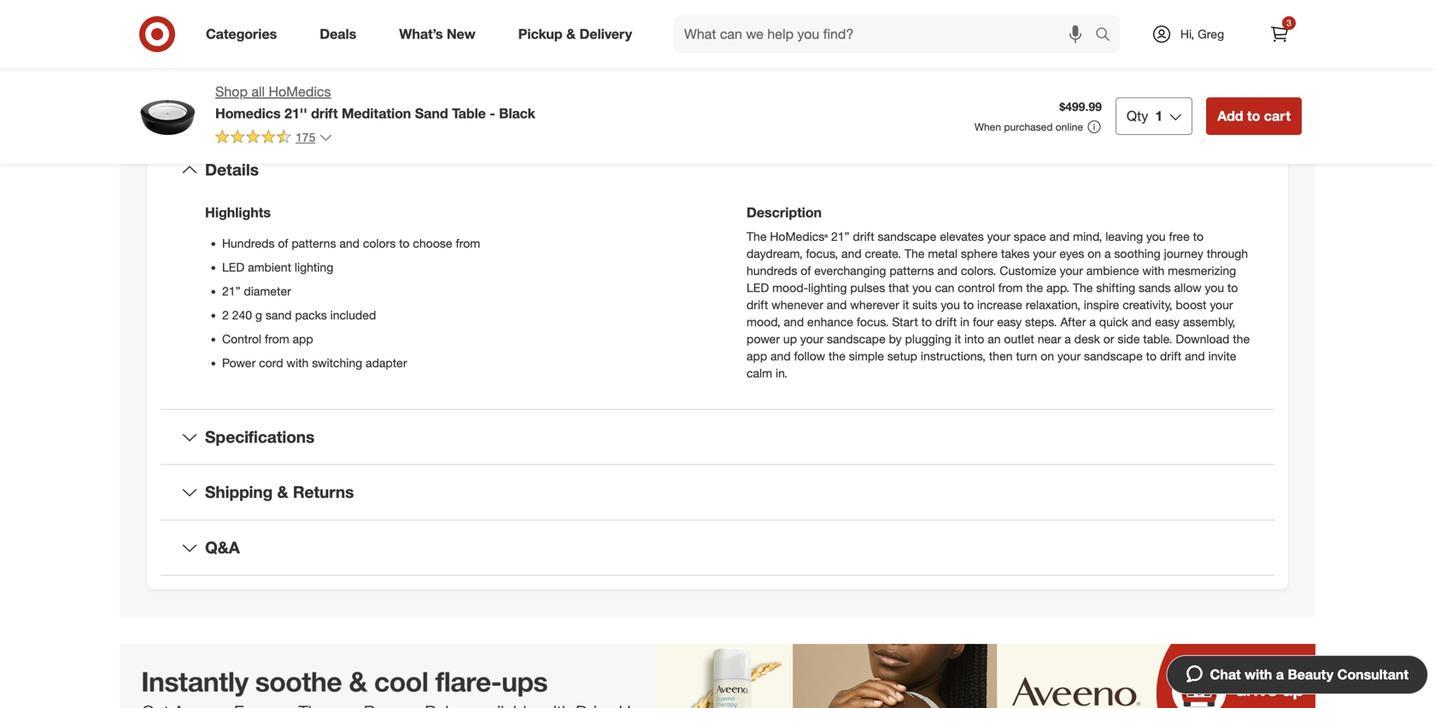 Task type: describe. For each thing, give the bounding box(es) containing it.
customize
[[1000, 263, 1057, 278]]

description
[[747, 204, 822, 221]]

deals link
[[305, 15, 378, 53]]

drift left in
[[935, 314, 957, 329]]

shop all homedics homedics 21'' drift meditation sand table - black
[[215, 83, 535, 122]]

journey
[[1164, 246, 1203, 261]]

control from app
[[222, 331, 313, 346]]

returns
[[293, 482, 354, 502]]

add to cart button
[[1206, 97, 1302, 135]]

hundreds of patterns and colors to choose from
[[222, 236, 480, 251]]

space
[[1014, 229, 1046, 244]]

1 vertical spatial on
[[1041, 348, 1054, 363]]

1 horizontal spatial from
[[456, 236, 480, 251]]

1 horizontal spatial the
[[905, 246, 925, 261]]

to right free
[[1193, 229, 1204, 244]]

qty
[[1127, 108, 1148, 124]]

0 vertical spatial advertisement region
[[738, 0, 1302, 17]]

hundreds
[[222, 236, 275, 251]]

show
[[356, 22, 391, 39]]

in
[[960, 314, 970, 329]]

1 vertical spatial advertisement region
[[120, 644, 1316, 708]]

2 vertical spatial the
[[829, 348, 846, 363]]

focus.
[[857, 314, 889, 329]]

whenever
[[772, 297, 823, 312]]

categories
[[206, 26, 277, 42]]

with inside chat with a beauty consultant button
[[1245, 666, 1272, 683]]

0 vertical spatial on
[[1088, 246, 1101, 261]]

and down the creativity,
[[1132, 314, 1152, 329]]

hundreds
[[747, 263, 797, 278]]

adapter
[[366, 355, 407, 370]]

q&a button
[[161, 521, 1275, 575]]

0 vertical spatial it
[[903, 297, 909, 312]]

more
[[395, 22, 426, 39]]

your down desk
[[1058, 348, 1081, 363]]

app inside description the homedics® 21" drift sandscape elevates your space and mind, leaving you free to daydream, focus, and create. the metal sphere takes your eyes on a soothing journey through hundreds of everchanging patterns and colors. customize your ambience with mesmerizing led mood-lighting pulses that you can control from the app. the shifting sands allow you to drift whenever and wherever it suits you to increase relaxation, inspire creativity, boost your mood, and enhance focus. start to drift in four easy steps. after a quick and easy assembly, power up your sandscape by plugging it into an outlet near a desk or side table. download the app and follow the simple setup instructions, then turn on your sandscape to drift and invite calm in.
[[747, 348, 767, 363]]

ambient
[[248, 260, 291, 274]]

focus,
[[806, 246, 838, 261]]

packs
[[295, 307, 327, 322]]

and up in.
[[771, 348, 791, 363]]

to inside button
[[1247, 108, 1260, 124]]

2 240 g sand packs included
[[222, 307, 376, 322]]

0 horizontal spatial the
[[747, 229, 767, 244]]

add
[[1217, 108, 1243, 124]]

and down download
[[1185, 348, 1205, 363]]

everchanging
[[814, 263, 886, 278]]

and up eyes
[[1050, 229, 1070, 244]]

led inside description the homedics® 21" drift sandscape elevates your space and mind, leaving you free to daydream, focus, and create. the metal sphere takes your eyes on a soothing journey through hundreds of everchanging patterns and colors. customize your ambience with mesmerizing led mood-lighting pulses that you can control from the app. the shifting sands allow you to drift whenever and wherever it suits you to increase relaxation, inspire creativity, boost your mood, and enhance focus. start to drift in four easy steps. after a quick and easy assembly, power up your sandscape by plugging it into an outlet near a desk or side table. download the app and follow the simple setup instructions, then turn on your sandscape to drift and invite calm in.
[[747, 280, 769, 295]]

allow
[[1174, 280, 1202, 295]]

mood,
[[747, 314, 780, 329]]

qty 1
[[1127, 108, 1163, 124]]

pickup & delivery
[[518, 26, 632, 42]]

a up ambience
[[1105, 246, 1111, 261]]

& for pickup
[[566, 26, 576, 42]]

$499.99
[[1060, 99, 1102, 114]]

pulses
[[850, 280, 885, 295]]

power cord with switching adapter
[[222, 355, 407, 370]]

sponsored
[[1251, 19, 1302, 32]]

deals
[[320, 26, 356, 42]]

simple
[[849, 348, 884, 363]]

a inside button
[[1276, 666, 1284, 683]]

categories link
[[191, 15, 298, 53]]

all
[[251, 83, 265, 100]]

you down the can
[[941, 297, 960, 312]]

your up assembly, in the top of the page
[[1210, 297, 1233, 312]]

new
[[447, 26, 476, 42]]

creativity,
[[1123, 297, 1172, 312]]

description the homedics® 21" drift sandscape elevates your space and mind, leaving you free to daydream, focus, and create. the metal sphere takes your eyes on a soothing journey through hundreds of everchanging patterns and colors. customize your ambience with mesmerizing led mood-lighting pulses that you can control from the app. the shifting sands allow you to drift whenever and wherever it suits you to increase relaxation, inspire creativity, boost your mood, and enhance focus. start to drift in four easy steps. after a quick and easy assembly, power up your sandscape by plugging it into an outlet near a desk or side table. download the app and follow the simple setup instructions, then turn on your sandscape to drift and invite calm in.
[[747, 204, 1250, 380]]

your up follow
[[800, 331, 824, 346]]

table
[[452, 105, 486, 122]]

outlet
[[1004, 331, 1034, 346]]

and down whenever
[[784, 314, 804, 329]]

through
[[1207, 246, 1248, 261]]

2 vertical spatial sandscape
[[1084, 348, 1143, 363]]

by
[[889, 331, 902, 346]]

turn
[[1016, 348, 1037, 363]]

highlights
[[205, 204, 271, 221]]

show more images button
[[345, 12, 485, 50]]

1 easy from the left
[[997, 314, 1022, 329]]

drift inside shop all homedics homedics 21'' drift meditation sand table - black
[[311, 105, 338, 122]]

0 horizontal spatial lighting
[[295, 260, 333, 274]]

0 vertical spatial sandscape
[[878, 229, 937, 244]]

start
[[892, 314, 918, 329]]

1 vertical spatial sandscape
[[827, 331, 886, 346]]

pickup & delivery link
[[504, 15, 654, 53]]

control
[[958, 280, 995, 295]]

sand
[[415, 105, 448, 122]]

2 horizontal spatial the
[[1233, 331, 1250, 346]]

what's new
[[399, 26, 476, 42]]

daydream,
[[747, 246, 803, 261]]

pickup
[[518, 26, 563, 42]]

What can we help you find? suggestions appear below search field
[[674, 15, 1099, 53]]

to up in
[[963, 297, 974, 312]]

colors
[[363, 236, 396, 251]]

0 horizontal spatial led
[[222, 260, 244, 274]]

0 horizontal spatial of
[[278, 236, 288, 251]]

you down mesmerizing
[[1205, 280, 1224, 295]]

desk
[[1074, 331, 1100, 346]]

chat
[[1210, 666, 1241, 683]]

colors.
[[961, 263, 996, 278]]

mind,
[[1073, 229, 1102, 244]]

after
[[1060, 314, 1086, 329]]

and up everchanging
[[841, 246, 862, 261]]

when purchased online
[[975, 120, 1083, 133]]

near
[[1038, 331, 1061, 346]]

cord
[[259, 355, 283, 370]]

shipping & returns
[[205, 482, 354, 502]]

invite
[[1208, 348, 1236, 363]]

to down 'table.'
[[1146, 348, 1157, 363]]

details button
[[161, 143, 1275, 197]]

create.
[[865, 246, 901, 261]]

suits
[[912, 297, 937, 312]]

of inside description the homedics® 21" drift sandscape elevates your space and mind, leaving you free to daydream, focus, and create. the metal sphere takes your eyes on a soothing journey through hundreds of everchanging patterns and colors. customize your ambience with mesmerizing led mood-lighting pulses that you can control from the app. the shifting sands allow you to drift whenever and wherever it suits you to increase relaxation, inspire creativity, boost your mood, and enhance focus. start to drift in four easy steps. after a quick and easy assembly, power up your sandscape by plugging it into an outlet near a desk or side table. download the app and follow the simple setup instructions, then turn on your sandscape to drift and invite calm in.
[[801, 263, 811, 278]]

homedics
[[215, 105, 281, 122]]



Task type: locate. For each thing, give the bounding box(es) containing it.
0 vertical spatial of
[[278, 236, 288, 251]]

can
[[935, 280, 955, 295]]

drift down 'table.'
[[1160, 348, 1182, 363]]

1 horizontal spatial with
[[1142, 263, 1165, 278]]

free
[[1169, 229, 1190, 244]]

advertisement region
[[738, 0, 1302, 17], [120, 644, 1316, 708]]

1 horizontal spatial &
[[566, 26, 576, 42]]

you left free
[[1146, 229, 1166, 244]]

follow
[[794, 348, 825, 363]]

sandscape down or
[[1084, 348, 1143, 363]]

specifications
[[205, 427, 315, 447]]

1 horizontal spatial the
[[1026, 280, 1043, 295]]

soothing
[[1114, 246, 1161, 261]]

included
[[330, 307, 376, 322]]

0 horizontal spatial from
[[265, 331, 289, 346]]

175
[[296, 130, 316, 145]]

that
[[889, 280, 909, 295]]

0 horizontal spatial it
[[903, 297, 909, 312]]

& for shipping
[[277, 482, 288, 502]]

1 horizontal spatial it
[[955, 331, 961, 346]]

from inside description the homedics® 21" drift sandscape elevates your space and mind, leaving you free to daydream, focus, and create. the metal sphere takes your eyes on a soothing journey through hundreds of everchanging patterns and colors. customize your ambience with mesmerizing led mood-lighting pulses that you can control from the app. the shifting sands allow you to drift whenever and wherever it suits you to increase relaxation, inspire creativity, boost your mood, and enhance focus. start to drift in four easy steps. after a quick and easy assembly, power up your sandscape by plugging it into an outlet near a desk or side table. download the app and follow the simple setup instructions, then turn on your sandscape to drift and invite calm in.
[[998, 280, 1023, 295]]

easy
[[997, 314, 1022, 329], [1155, 314, 1180, 329]]

1 vertical spatial the
[[905, 246, 925, 261]]

1 horizontal spatial led
[[747, 280, 769, 295]]

the down customize
[[1026, 280, 1043, 295]]

add to cart
[[1217, 108, 1291, 124]]

1 vertical spatial patterns
[[890, 263, 934, 278]]

choose
[[413, 236, 452, 251]]

0 vertical spatial from
[[456, 236, 480, 251]]

and left colors
[[339, 236, 360, 251]]

control
[[222, 331, 261, 346]]

app up calm
[[747, 348, 767, 363]]

0 horizontal spatial the
[[829, 348, 846, 363]]

plugging
[[905, 331, 951, 346]]

0 vertical spatial app
[[293, 331, 313, 346]]

0 horizontal spatial app
[[293, 331, 313, 346]]

up
[[783, 331, 797, 346]]

diameter
[[244, 283, 291, 298]]

g
[[255, 307, 262, 322]]

into
[[964, 331, 984, 346]]

1 vertical spatial it
[[955, 331, 961, 346]]

leaving
[[1106, 229, 1143, 244]]

0 horizontal spatial 21"
[[222, 283, 241, 298]]

on down near
[[1041, 348, 1054, 363]]

2 vertical spatial the
[[1073, 280, 1093, 295]]

power
[[222, 355, 256, 370]]

1 horizontal spatial easy
[[1155, 314, 1180, 329]]

led ambient lighting
[[222, 260, 333, 274]]

setup
[[887, 348, 917, 363]]

0 vertical spatial &
[[566, 26, 576, 42]]

your down eyes
[[1060, 263, 1083, 278]]

led down hundreds on the top of the page
[[747, 280, 769, 295]]

then
[[989, 348, 1013, 363]]

1 horizontal spatial 21"
[[831, 229, 850, 244]]

patterns up "that"
[[890, 263, 934, 278]]

app
[[293, 331, 313, 346], [747, 348, 767, 363]]

mesmerizing
[[1168, 263, 1236, 278]]

it left into
[[955, 331, 961, 346]]

sphere
[[961, 246, 998, 261]]

from up increase
[[998, 280, 1023, 295]]

1 vertical spatial app
[[747, 348, 767, 363]]

led down hundreds
[[222, 260, 244, 274]]

mood-
[[772, 280, 808, 295]]

with inside description the homedics® 21" drift sandscape elevates your space and mind, leaving you free to daydream, focus, and create. the metal sphere takes your eyes on a soothing journey through hundreds of everchanging patterns and colors. customize your ambience with mesmerizing led mood-lighting pulses that you can control from the app. the shifting sands allow you to drift whenever and wherever it suits you to increase relaxation, inspire creativity, boost your mood, and enhance focus. start to drift in four easy steps. after a quick and easy assembly, power up your sandscape by plugging it into an outlet near a desk or side table. download the app and follow the simple setup instructions, then turn on your sandscape to drift and invite calm in.
[[1142, 263, 1165, 278]]

0 vertical spatial the
[[1026, 280, 1043, 295]]

0 vertical spatial with
[[1142, 263, 1165, 278]]

21''
[[284, 105, 307, 122]]

what's
[[399, 26, 443, 42]]

1 horizontal spatial app
[[747, 348, 767, 363]]

easy down increase
[[997, 314, 1022, 329]]

it up start
[[903, 297, 909, 312]]

assembly,
[[1183, 314, 1236, 329]]

lighting down everchanging
[[808, 280, 847, 295]]

on down mind,
[[1088, 246, 1101, 261]]

your up takes
[[987, 229, 1010, 244]]

drift up the create.
[[853, 229, 874, 244]]

3 link
[[1261, 15, 1298, 53]]

patterns up led ambient lighting
[[292, 236, 336, 251]]

a up desk
[[1090, 314, 1096, 329]]

1 vertical spatial 21"
[[222, 283, 241, 298]]

lighting inside description the homedics® 21" drift sandscape elevates your space and mind, leaving you free to daydream, focus, and create. the metal sphere takes your eyes on a soothing journey through hundreds of everchanging patterns and colors. customize your ambience with mesmerizing led mood-lighting pulses that you can control from the app. the shifting sands allow you to drift whenever and wherever it suits you to increase relaxation, inspire creativity, boost your mood, and enhance focus. start to drift in four easy steps. after a quick and easy assembly, power up your sandscape by plugging it into an outlet near a desk or side table. download the app and follow the simple setup instructions, then turn on your sandscape to drift and invite calm in.
[[808, 280, 847, 295]]

0 vertical spatial the
[[747, 229, 767, 244]]

with up the "sands"
[[1142, 263, 1165, 278]]

& inside dropdown button
[[277, 482, 288, 502]]

0 vertical spatial lighting
[[295, 260, 333, 274]]

takes
[[1001, 246, 1030, 261]]

patterns
[[292, 236, 336, 251], [890, 263, 934, 278]]

1 vertical spatial of
[[801, 263, 811, 278]]

chat with a beauty consultant button
[[1166, 655, 1428, 695]]

to up plugging
[[921, 314, 932, 329]]

1 vertical spatial with
[[287, 355, 309, 370]]

175 link
[[215, 129, 333, 149]]

four
[[973, 314, 994, 329]]

easy up 'table.'
[[1155, 314, 1180, 329]]

sands
[[1139, 280, 1171, 295]]

a left beauty
[[1276, 666, 1284, 683]]

to right colors
[[399, 236, 410, 251]]

details
[[205, 160, 259, 179]]

with
[[1142, 263, 1165, 278], [287, 355, 309, 370], [1245, 666, 1272, 683]]

q&a
[[205, 538, 240, 557]]

1 horizontal spatial of
[[801, 263, 811, 278]]

elevates
[[940, 229, 984, 244]]

search button
[[1087, 15, 1129, 56]]

the up invite
[[1233, 331, 1250, 346]]

show more images
[[356, 22, 474, 39]]

0 horizontal spatial with
[[287, 355, 309, 370]]

2 vertical spatial from
[[265, 331, 289, 346]]

with right 'cord' at the bottom left of the page
[[287, 355, 309, 370]]

lighting
[[295, 260, 333, 274], [808, 280, 847, 295]]

2 horizontal spatial with
[[1245, 666, 1272, 683]]

app.
[[1046, 280, 1070, 295]]

0 horizontal spatial on
[[1041, 348, 1054, 363]]

0 vertical spatial patterns
[[292, 236, 336, 251]]

sandscape up the create.
[[878, 229, 937, 244]]

relaxation,
[[1026, 297, 1081, 312]]

sandscape up simple
[[827, 331, 886, 346]]

homedics
[[269, 83, 331, 100]]

quick
[[1099, 314, 1128, 329]]

with right chat
[[1245, 666, 1272, 683]]

21" inside description the homedics® 21" drift sandscape elevates your space and mind, leaving you free to daydream, focus, and create. the metal sphere takes your eyes on a soothing journey through hundreds of everchanging patterns and colors. customize your ambience with mesmerizing led mood-lighting pulses that you can control from the app. the shifting sands allow you to drift whenever and wherever it suits you to increase relaxation, inspire creativity, boost your mood, and enhance focus. start to drift in four easy steps. after a quick and easy assembly, power up your sandscape by plugging it into an outlet near a desk or side table. download the app and follow the simple setup instructions, then turn on your sandscape to drift and invite calm in.
[[831, 229, 850, 244]]

a down the "after" at right top
[[1065, 331, 1071, 346]]

1 horizontal spatial on
[[1088, 246, 1101, 261]]

in.
[[776, 365, 788, 380]]

0 vertical spatial 21"
[[831, 229, 850, 244]]

from down sand
[[265, 331, 289, 346]]

21"
[[831, 229, 850, 244], [222, 283, 241, 298]]

app down 2 240 g sand packs included
[[293, 331, 313, 346]]

drift right 21''
[[311, 105, 338, 122]]

2 horizontal spatial the
[[1073, 280, 1093, 295]]

240
[[232, 307, 252, 322]]

0 horizontal spatial &
[[277, 482, 288, 502]]

to
[[1247, 108, 1260, 124], [1193, 229, 1204, 244], [399, 236, 410, 251], [1228, 280, 1238, 295], [963, 297, 974, 312], [921, 314, 932, 329], [1146, 348, 1157, 363]]

2
[[222, 307, 229, 322]]

the right follow
[[829, 348, 846, 363]]

1 horizontal spatial patterns
[[890, 263, 934, 278]]

specifications button
[[161, 410, 1275, 464]]

1 vertical spatial the
[[1233, 331, 1250, 346]]

lighting down hundreds of patterns and colors to choose from
[[295, 260, 333, 274]]

purchased
[[1004, 120, 1053, 133]]

ambience
[[1086, 263, 1139, 278]]

and up 'enhance'
[[827, 297, 847, 312]]

from right choose
[[456, 236, 480, 251]]

chat with a beauty consultant
[[1210, 666, 1409, 683]]

shipping
[[205, 482, 273, 502]]

& left returns
[[277, 482, 288, 502]]

2 vertical spatial with
[[1245, 666, 1272, 683]]

hi, greg
[[1181, 26, 1224, 41]]

1 vertical spatial led
[[747, 280, 769, 295]]

-
[[490, 105, 495, 122]]

homedics®
[[770, 229, 828, 244]]

and up the can
[[937, 263, 958, 278]]

the up daydream,
[[747, 229, 767, 244]]

images
[[430, 22, 474, 39]]

side
[[1118, 331, 1140, 346]]

when
[[975, 120, 1001, 133]]

21" up focus, on the top right
[[831, 229, 850, 244]]

you up suits
[[912, 280, 932, 295]]

delivery
[[580, 26, 632, 42]]

0 horizontal spatial patterns
[[292, 236, 336, 251]]

1 vertical spatial from
[[998, 280, 1023, 295]]

online
[[1056, 120, 1083, 133]]

0 vertical spatial led
[[222, 260, 244, 274]]

you
[[1146, 229, 1166, 244], [912, 280, 932, 295], [1205, 280, 1224, 295], [941, 297, 960, 312]]

1
[[1155, 108, 1163, 124]]

of
[[278, 236, 288, 251], [801, 263, 811, 278]]

to right add
[[1247, 108, 1260, 124]]

1 vertical spatial lighting
[[808, 280, 847, 295]]

1 horizontal spatial lighting
[[808, 280, 847, 295]]

image of homedics 21'' drift meditation sand table - black image
[[133, 82, 202, 150]]

search
[[1087, 27, 1129, 44]]

of up mood-
[[801, 263, 811, 278]]

1 vertical spatial &
[[277, 482, 288, 502]]

table.
[[1143, 331, 1172, 346]]

the left "metal"
[[905, 246, 925, 261]]

3
[[1287, 18, 1291, 28]]

it
[[903, 297, 909, 312], [955, 331, 961, 346]]

eyes
[[1060, 246, 1084, 261]]

drift up mood,
[[747, 297, 768, 312]]

0 horizontal spatial easy
[[997, 314, 1022, 329]]

21" diameter
[[222, 283, 291, 298]]

21" up 2
[[222, 283, 241, 298]]

consultant
[[1337, 666, 1409, 683]]

drift
[[311, 105, 338, 122], [853, 229, 874, 244], [747, 297, 768, 312], [935, 314, 957, 329], [1160, 348, 1182, 363]]

patterns inside description the homedics® 21" drift sandscape elevates your space and mind, leaving you free to daydream, focus, and create. the metal sphere takes your eyes on a soothing journey through hundreds of everchanging patterns and colors. customize your ambience with mesmerizing led mood-lighting pulses that you can control from the app. the shifting sands allow you to drift whenever and wherever it suits you to increase relaxation, inspire creativity, boost your mood, and enhance focus. start to drift in four easy steps. after a quick and easy assembly, power up your sandscape by plugging it into an outlet near a desk or side table. download the app and follow the simple setup instructions, then turn on your sandscape to drift and invite calm in.
[[890, 263, 934, 278]]

shifting
[[1096, 280, 1135, 295]]

of up led ambient lighting
[[278, 236, 288, 251]]

2 horizontal spatial from
[[998, 280, 1023, 295]]

your down space
[[1033, 246, 1056, 261]]

& right pickup
[[566, 26, 576, 42]]

shipping & returns button
[[161, 465, 1275, 520]]

black
[[499, 105, 535, 122]]

wherever
[[850, 297, 899, 312]]

the right app.
[[1073, 280, 1093, 295]]

to down through
[[1228, 280, 1238, 295]]

2 easy from the left
[[1155, 314, 1180, 329]]



Task type: vqa. For each thing, say whether or not it's contained in the screenshot.
the middle With
yes



